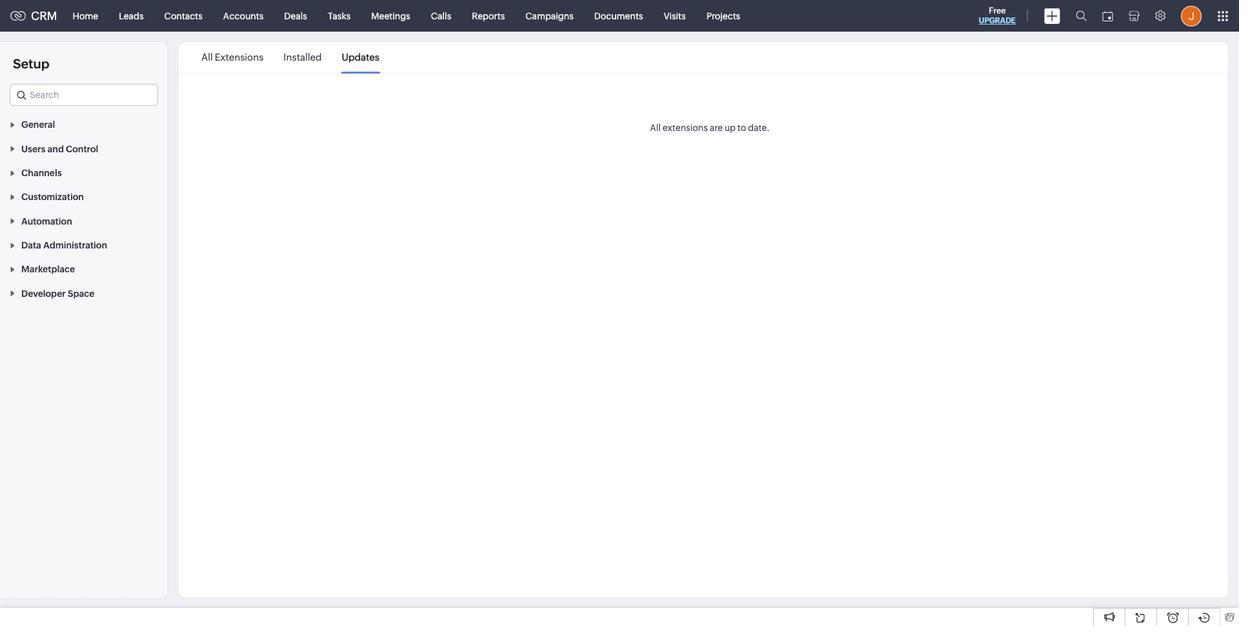 Task type: vqa. For each thing, say whether or not it's contained in the screenshot.
Tasks link
yes



Task type: locate. For each thing, give the bounding box(es) containing it.
data administration
[[21, 240, 107, 251]]

accounts link
[[213, 0, 274, 31]]

leads link
[[109, 0, 154, 31]]

campaigns link
[[515, 0, 584, 31]]

marketplace
[[21, 264, 75, 275]]

users
[[21, 144, 45, 154]]

automation
[[21, 216, 72, 226]]

upgrade
[[979, 16, 1016, 25]]

visits link
[[654, 0, 696, 31]]

channels button
[[0, 161, 168, 185]]

all left the extensions
[[201, 52, 213, 63]]

None field
[[10, 84, 158, 106]]

Search text field
[[10, 85, 158, 105]]

meetings link
[[361, 0, 421, 31]]

calendar image
[[1103, 11, 1114, 21]]

crm link
[[10, 9, 57, 23]]

calls
[[431, 11, 451, 21]]

free upgrade
[[979, 6, 1016, 25]]

contacts link
[[154, 0, 213, 31]]

0 vertical spatial all
[[201, 52, 213, 63]]

1 horizontal spatial all
[[650, 123, 661, 133]]

deals link
[[274, 0, 318, 31]]

leads
[[119, 11, 144, 21]]

developer
[[21, 288, 66, 299]]

administration
[[43, 240, 107, 251]]

all
[[201, 52, 213, 63], [650, 123, 661, 133]]

channels
[[21, 168, 62, 178]]

accounts
[[223, 11, 264, 21]]

tasks link
[[318, 0, 361, 31]]

general button
[[0, 112, 168, 136]]

0 horizontal spatial all
[[201, 52, 213, 63]]

calls link
[[421, 0, 462, 31]]

deals
[[284, 11, 307, 21]]

extensions
[[215, 52, 264, 63]]

developer space
[[21, 288, 95, 299]]

up
[[725, 123, 736, 133]]

all for all extensions
[[201, 52, 213, 63]]

data administration button
[[0, 233, 168, 257]]

profile image
[[1181, 5, 1202, 26]]

home link
[[62, 0, 109, 31]]

all left extensions
[[650, 123, 661, 133]]

tasks
[[328, 11, 351, 21]]

search element
[[1068, 0, 1095, 32]]

all extensions link
[[201, 43, 264, 72]]

1 vertical spatial all
[[650, 123, 661, 133]]

general
[[21, 120, 55, 130]]

customization button
[[0, 185, 168, 209]]

reports link
[[462, 0, 515, 31]]

projects
[[707, 11, 741, 21]]



Task type: describe. For each thing, give the bounding box(es) containing it.
users and control button
[[0, 136, 168, 161]]

meetings
[[371, 11, 410, 21]]

extensions
[[663, 123, 708, 133]]

home
[[73, 11, 98, 21]]

projects link
[[696, 0, 751, 31]]

documents
[[594, 11, 643, 21]]

create menu element
[[1037, 0, 1068, 31]]

updates
[[342, 52, 379, 63]]

to
[[738, 123, 746, 133]]

are
[[710, 123, 723, 133]]

and
[[47, 144, 64, 154]]

developer space button
[[0, 281, 168, 305]]

setup
[[13, 56, 49, 71]]

all extensions
[[201, 52, 264, 63]]

free
[[989, 6, 1006, 15]]

installed link
[[284, 43, 322, 72]]

reports
[[472, 11, 505, 21]]

automation button
[[0, 209, 168, 233]]

control
[[66, 144, 98, 154]]

crm
[[31, 9, 57, 23]]

visits
[[664, 11, 686, 21]]

search image
[[1076, 10, 1087, 21]]

all for all extensions are up to date.
[[650, 123, 661, 133]]

updates link
[[342, 43, 379, 72]]

date.
[[748, 123, 770, 133]]

data
[[21, 240, 41, 251]]

profile element
[[1174, 0, 1210, 31]]

marketplace button
[[0, 257, 168, 281]]

installed
[[284, 52, 322, 63]]

space
[[68, 288, 95, 299]]

customization
[[21, 192, 84, 202]]

all extensions are up to date.
[[650, 123, 770, 133]]

documents link
[[584, 0, 654, 31]]

contacts
[[164, 11, 203, 21]]

create menu image
[[1045, 8, 1061, 24]]

users and control
[[21, 144, 98, 154]]

campaigns
[[526, 11, 574, 21]]



